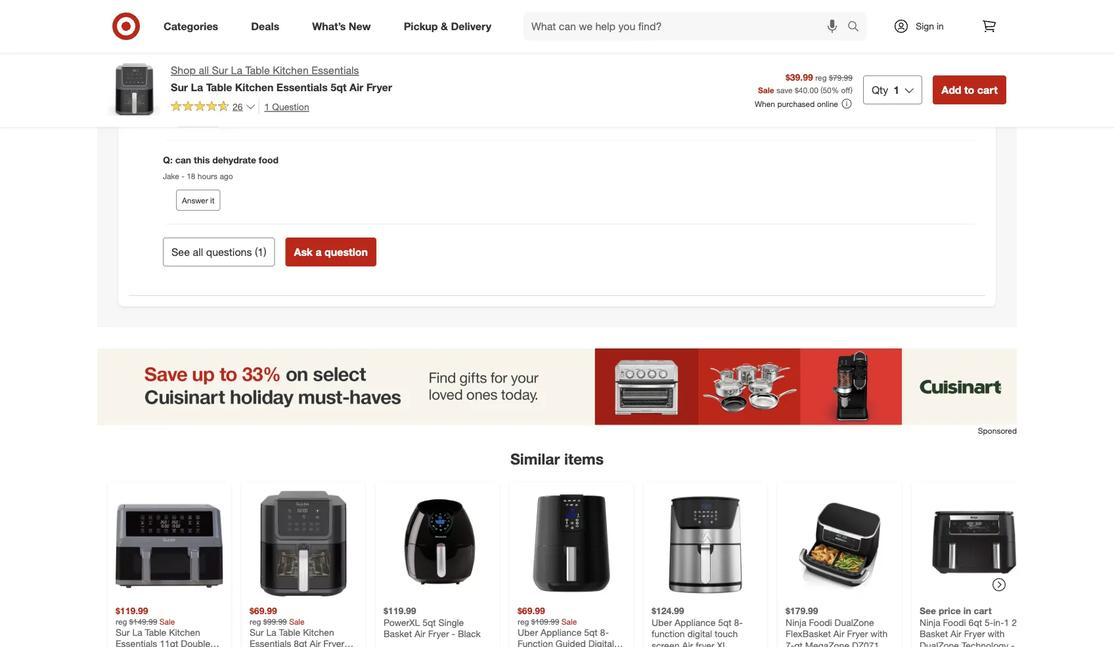 Task type: vqa. For each thing, say whether or not it's contained in the screenshot.
Team
no



Task type: describe. For each thing, give the bounding box(es) containing it.
5qt inside $124.99 uber appliance 5qt 8- function digital touch screen air fryer
[[718, 617, 732, 629]]

essentials down the what's new
[[312, 64, 359, 77]]

air inside $69.99 reg $99.99 sale sur la table kitchen essentials 8qt air frye
[[310, 639, 321, 648]]

serious
[[285, 70, 317, 82]]

see all questions ( 1 )
[[171, 246, 266, 259]]

all for see
[[193, 246, 203, 259]]

1 question link
[[259, 99, 309, 114]]

fryer inside shop all sur la table kitchen essentials sur la table kitchen essentials 5qt air fryer
[[366, 81, 392, 94]]

la inside the '$119.99 reg $149.99 sale sur la table kitchen essentials 11qt doubl'
[[132, 627, 142, 639]]

air inside the $179.99 ninja foodi dualzone flexbasket air fryer with 7-qt megazone dz071
[[834, 629, 845, 640]]

reg for 8qt
[[250, 617, 261, 627]]

warnings
[[242, 70, 282, 82]]

1 left question
[[264, 101, 270, 112]]

$69.99 for sur
[[250, 606, 277, 617]]

are
[[175, 70, 190, 82]]

8qt
[[294, 639, 307, 648]]

image of sur la table kitchen essentials 5qt air fryer image
[[108, 63, 160, 116]]

$124.99 uber appliance 5qt 8- function digital touch screen air fryer 
[[652, 606, 757, 648]]

$69.99 reg $99.99 sale sur la table kitchen essentials 8qt air frye
[[250, 606, 344, 648]]

search
[[842, 21, 873, 34]]

the
[[193, 70, 207, 82]]

0 horizontal spatial )
[[264, 246, 266, 259]]

off
[[841, 85, 851, 95]]

touch
[[715, 629, 738, 640]]

advertisement region
[[97, 349, 1017, 426]]

$39.99
[[786, 71, 813, 83]]

la right are
[[191, 81, 203, 94]]

answer for the
[[182, 112, 208, 121]]

1 answer it from the top
[[182, 28, 214, 38]]

deals
[[251, 20, 279, 33]]

pickup
[[404, 20, 438, 33]]

a
[[316, 246, 322, 259]]

) inside $39.99 reg $79.99 sale save $ 40.00 ( 50 % off )
[[851, 85, 853, 95]]

digital
[[688, 629, 712, 640]]

$149.99
[[129, 617, 157, 627]]

basket inside $119.99 powerxl 5qt single basket air fryer - black
[[384, 629, 412, 640]]

with inside see price in cart ninja foodi 6qt 5-in-1 2- basket air fryer with dualzone technology
[[988, 629, 1005, 640]]

2-
[[1012, 617, 1021, 629]]

sale for 8qt
[[289, 617, 305, 627]]

50
[[823, 85, 832, 95]]

megazone
[[805, 640, 850, 648]]

food
[[259, 154, 279, 165]]

5-
[[985, 617, 994, 629]]

what's new
[[312, 20, 371, 33]]

sale for 11qt
[[160, 617, 175, 627]]

sale for guided
[[562, 617, 577, 627]]

appliance inside $69.99 reg $109.99 sale uber appliance 5qt 8- function guided digita
[[541, 627, 582, 639]]

&
[[441, 20, 448, 33]]

$124.99
[[652, 606, 684, 617]]

kitchen up "26"
[[235, 81, 274, 94]]

with inside the $179.99 ninja foodi dualzone flexbasket air fryer with 7-qt megazone dz071
[[871, 629, 888, 640]]

sur inside $69.99 reg $99.99 sale sur la table kitchen essentials 8qt air frye
[[250, 627, 264, 639]]

can
[[175, 154, 191, 165]]

ninja inside the $179.99 ninja foodi dualzone flexbasket air fryer with 7-qt megazone dz071
[[786, 617, 807, 629]]

$119.99 powerxl 5qt single basket air fryer - black
[[384, 606, 481, 640]]

$119.99 reg $149.99 sale sur la table kitchen essentials 11qt doubl
[[116, 606, 210, 648]]

online
[[817, 99, 838, 109]]

in-
[[994, 617, 1004, 629]]

answer it for this
[[182, 195, 214, 205]]

items
[[564, 450, 604, 469]]

table inside $69.99 reg $99.99 sale sur la table kitchen essentials 8qt air frye
[[279, 627, 300, 639]]

air inside shop all sur la table kitchen essentials sur la table kitchen essentials 5qt air fryer
[[349, 81, 364, 94]]

function
[[652, 629, 685, 640]]

sur inside the '$119.99 reg $149.99 sale sur la table kitchen essentials 11qt doubl'
[[116, 627, 130, 639]]

$119.99 for powerxl
[[384, 606, 416, 617]]

$179.99 ninja foodi dualzone flexbasket air fryer with 7-qt megazone dz071
[[786, 606, 888, 648]]

in inside 'link'
[[937, 20, 944, 32]]

foodi inside the $179.99 ninja foodi dualzone flexbasket air fryer with 7-qt megazone dz071
[[809, 617, 832, 629]]

fryer inside $119.99 powerxl 5qt single basket air fryer - black
[[428, 629, 449, 640]]

uber inside $124.99 uber appliance 5qt 8- function digital touch screen air fryer
[[652, 617, 672, 629]]

q: for q: are the cancer warnings serious
[[163, 70, 173, 82]]

7-
[[786, 640, 794, 648]]

add to cart button
[[933, 75, 1006, 104]]

11qt
[[160, 639, 178, 648]]

add to cart
[[942, 83, 998, 96]]

in inside see price in cart ninja foodi 6qt 5-in-1 2- basket air fryer with dualzone technology
[[964, 606, 971, 617]]

similar
[[510, 450, 560, 469]]

function
[[518, 639, 553, 648]]

$109.99
[[531, 617, 559, 627]]

sign in
[[916, 20, 944, 32]]

dz071
[[852, 640, 879, 648]]

- for 2pupcup - today
[[197, 88, 200, 97]]

jake
[[163, 171, 179, 181]]

powerxl
[[384, 617, 420, 629]]

black
[[458, 629, 481, 640]]

guided
[[556, 639, 586, 648]]

reg for %
[[815, 73, 827, 82]]

save
[[777, 85, 793, 95]]

6qt
[[969, 617, 982, 629]]

table inside the '$119.99 reg $149.99 sale sur la table kitchen essentials 11qt doubl'
[[145, 627, 166, 639]]

$69.99 for uber
[[518, 606, 545, 617]]

air inside see price in cart ninja foodi 6qt 5-in-1 2- basket air fryer with dualzone technology
[[951, 629, 962, 640]]

$69.99 reg $109.99 sale uber appliance 5qt 8- function guided digita
[[518, 606, 614, 648]]

see price in cart ninja foodi 6qt 5-in-1 2- basket air fryer with dualzone technology
[[920, 606, 1021, 648]]

What can we help you find? suggestions appear below search field
[[524, 12, 851, 41]]

la inside $69.99 reg $99.99 sale sur la table kitchen essentials 8qt air frye
[[266, 627, 276, 639]]

pickup & delivery link
[[393, 12, 508, 41]]

q: are the cancer warnings serious 2pupcup - today
[[163, 70, 317, 97]]

answer it button for the
[[176, 106, 220, 127]]

ninja foodi dualzone flexbasket air fryer with 7-qt megazone dz071 image
[[786, 490, 893, 598]]

sign
[[916, 20, 934, 32]]

new
[[349, 20, 371, 33]]

ask a question
[[294, 246, 368, 259]]

shop
[[171, 64, 196, 77]]

qty
[[872, 83, 888, 96]]

sur la table kitchen essentials 11qt double basket air fryer image
[[116, 490, 223, 598]]

sale for %
[[758, 85, 774, 95]]

see for see price in cart ninja foodi 6qt 5-in-1 2- basket air fryer with dualzone technology
[[920, 606, 936, 617]]

ask a question button
[[285, 238, 376, 267]]

8- inside $124.99 uber appliance 5qt 8- function digital touch screen air fryer
[[734, 617, 743, 629]]

26
[[233, 101, 243, 112]]

40.00
[[799, 85, 818, 95]]

$39.99 reg $79.99 sale save $ 40.00 ( 50 % off )
[[758, 71, 853, 95]]

1 right qty
[[894, 83, 900, 96]]

delivery
[[451, 20, 491, 33]]

sur la table kitchen essentials 8qt air fryer black image
[[250, 490, 357, 598]]

dualzone inside see price in cart ninja foodi 6qt 5-in-1 2- basket air fryer with dualzone technology
[[920, 640, 959, 648]]

question
[[325, 246, 368, 259]]

appliance inside $124.99 uber appliance 5qt 8- function digital touch screen air fryer
[[675, 617, 716, 629]]

shop all sur la table kitchen essentials sur la table kitchen essentials 5qt air fryer
[[171, 64, 392, 94]]

ago
[[220, 171, 233, 181]]

la up "26"
[[231, 64, 242, 77]]

add
[[942, 83, 962, 96]]

ask
[[294, 246, 313, 259]]

1 question
[[264, 101, 309, 112]]

questions
[[206, 246, 252, 259]]

all for shop
[[199, 64, 209, 77]]

categories link
[[152, 12, 235, 41]]



Task type: locate. For each thing, give the bounding box(es) containing it.
2 vertical spatial answer it
[[182, 195, 214, 205]]

1 horizontal spatial basket
[[920, 629, 948, 640]]

uber appliance 5qt 8-function digital touch screen air fryer xl premium - stainless steel image
[[652, 490, 759, 598]]

price
[[939, 606, 961, 617]]

1 vertical spatial q:
[[163, 154, 173, 165]]

2 foodi from the left
[[943, 617, 966, 629]]

8- right guided
[[600, 627, 609, 639]]

1 vertical spatial it
[[210, 112, 214, 121]]

1 horizontal spatial foodi
[[943, 617, 966, 629]]

answer it down 18
[[182, 195, 214, 205]]

reg left $109.99
[[518, 617, 529, 627]]

ninja inside see price in cart ninja foodi 6qt 5-in-1 2- basket air fryer with dualzone technology
[[920, 617, 941, 629]]

qt
[[794, 640, 803, 648]]

kitchen up question
[[273, 64, 309, 77]]

kitchen right $99.99
[[303, 627, 334, 639]]

0 horizontal spatial foodi
[[809, 617, 832, 629]]

air left fryer
[[682, 640, 693, 648]]

1 q: from the top
[[163, 70, 173, 82]]

basket left single
[[384, 629, 412, 640]]

3 it from the top
[[210, 195, 214, 205]]

0 horizontal spatial ninja
[[786, 617, 807, 629]]

- inside q: can this dehydrate food jake - 18 hours ago
[[181, 171, 185, 181]]

0 horizontal spatial appliance
[[541, 627, 582, 639]]

kitchen right $149.99
[[169, 627, 200, 639]]

answer for this
[[182, 195, 208, 205]]

cart left in-
[[974, 606, 992, 617]]

0 horizontal spatial see
[[171, 246, 190, 259]]

%
[[832, 85, 839, 95]]

question
[[272, 101, 309, 112]]

5qt
[[331, 81, 347, 94], [423, 617, 436, 629], [718, 617, 732, 629], [584, 627, 598, 639]]

sale inside the '$119.99 reg $149.99 sale sur la table kitchen essentials 11qt doubl'
[[160, 617, 175, 627]]

reg left $149.99
[[116, 617, 127, 627]]

1 vertical spatial see
[[920, 606, 936, 617]]

5qt right digital
[[718, 617, 732, 629]]

1 horizontal spatial 8-
[[734, 617, 743, 629]]

2 basket from the left
[[920, 629, 948, 640]]

) right questions
[[264, 246, 266, 259]]

$69.99
[[250, 606, 277, 617], [518, 606, 545, 617]]

see
[[171, 246, 190, 259], [920, 606, 936, 617]]

1 vertical spatial -
[[181, 171, 185, 181]]

answer it up shop
[[182, 28, 214, 38]]

1 vertical spatial answer it button
[[176, 106, 220, 127]]

reg inside $69.99 reg $109.99 sale uber appliance 5qt 8- function guided digita
[[518, 617, 529, 627]]

sale inside $69.99 reg $109.99 sale uber appliance 5qt 8- function guided digita
[[562, 617, 577, 627]]

2 q: from the top
[[163, 154, 173, 165]]

what's new link
[[301, 12, 387, 41]]

similar items region
[[97, 349, 1035, 648]]

1 right questions
[[258, 246, 264, 259]]

air left single
[[415, 629, 426, 640]]

1 vertical spatial in
[[964, 606, 971, 617]]

1 left the 2-
[[1004, 617, 1009, 629]]

answer it button for this
[[176, 190, 220, 211]]

answer it for the
[[182, 112, 214, 121]]

- left black on the bottom of the page
[[452, 629, 455, 640]]

fryer inside see price in cart ninja foodi 6qt 5-in-1 2- basket air fryer with dualzone technology
[[964, 629, 985, 640]]

2 vertical spatial it
[[210, 195, 214, 205]]

( right questions
[[255, 246, 258, 259]]

reg
[[815, 73, 827, 82], [116, 617, 127, 627], [250, 617, 261, 627], [518, 617, 529, 627]]

1 foodi from the left
[[809, 617, 832, 629]]

uber inside $69.99 reg $109.99 sale uber appliance 5qt 8- function guided digita
[[518, 627, 538, 639]]

- inside $119.99 powerxl 5qt single basket air fryer - black
[[452, 629, 455, 640]]

it for dehydrate
[[210, 195, 214, 205]]

q: can this dehydrate food jake - 18 hours ago
[[163, 154, 279, 181]]

essentials inside $69.99 reg $99.99 sale sur la table kitchen essentials 8qt air frye
[[250, 639, 291, 648]]

foodi inside see price in cart ninja foodi 6qt 5-in-1 2- basket air fryer with dualzone technology
[[943, 617, 966, 629]]

2 vertical spatial answer
[[182, 195, 208, 205]]

1 $69.99 from the left
[[250, 606, 277, 617]]

1 vertical spatial answer
[[182, 112, 208, 121]]

1 answer from the top
[[182, 28, 208, 38]]

2 it from the top
[[210, 112, 214, 121]]

air right 8qt at the left of page
[[310, 639, 321, 648]]

(
[[821, 85, 823, 95], [255, 246, 258, 259]]

essentials
[[312, 64, 359, 77], [276, 81, 328, 94], [116, 639, 157, 648], [250, 639, 291, 648]]

q:
[[163, 70, 173, 82], [163, 154, 173, 165]]

1 horizontal spatial uber
[[652, 617, 672, 629]]

1 answer it button from the top
[[176, 22, 220, 43]]

)
[[851, 85, 853, 95], [264, 246, 266, 259]]

0 vertical spatial cart
[[977, 83, 998, 96]]

2 answer from the top
[[182, 112, 208, 121]]

2 vertical spatial answer it button
[[176, 190, 220, 211]]

uber up screen
[[652, 617, 672, 629]]

fryer
[[366, 81, 392, 94], [428, 629, 449, 640], [847, 629, 868, 640], [964, 629, 985, 640]]

q: for q: can this dehydrate food
[[163, 154, 173, 165]]

0 horizontal spatial in
[[937, 20, 944, 32]]

0 vertical spatial answer
[[182, 28, 208, 38]]

all
[[199, 64, 209, 77], [193, 246, 203, 259]]

- inside q: are the cancer warnings serious 2pupcup - today
[[197, 88, 200, 97]]

1 vertical spatial (
[[255, 246, 258, 259]]

1 vertical spatial cart
[[974, 606, 992, 617]]

basket down price on the bottom of page
[[920, 629, 948, 640]]

qty 1
[[872, 83, 900, 96]]

air
[[349, 81, 364, 94], [415, 629, 426, 640], [834, 629, 845, 640], [951, 629, 962, 640], [310, 639, 321, 648], [682, 640, 693, 648]]

1 horizontal spatial -
[[197, 88, 200, 97]]

ninja
[[786, 617, 807, 629], [920, 617, 941, 629]]

see for see all questions ( 1 )
[[171, 246, 190, 259]]

q: left can
[[163, 154, 173, 165]]

fryer left in-
[[964, 629, 985, 640]]

answer up shop
[[182, 28, 208, 38]]

answer down 2pupcup
[[182, 112, 208, 121]]

with right megazone
[[871, 629, 888, 640]]

la
[[231, 64, 242, 77], [191, 81, 203, 94], [132, 627, 142, 639], [266, 627, 276, 639]]

answer it button down today
[[176, 106, 220, 127]]

cart inside add to cart button
[[977, 83, 998, 96]]

screen
[[652, 640, 680, 648]]

1 horizontal spatial with
[[988, 629, 1005, 640]]

sur down shop
[[171, 81, 188, 94]]

ninja foodi 6qt 5-in-1 2-basket air fryer with dualzone technology - dz090 image
[[920, 490, 1028, 598]]

foodi up megazone
[[809, 617, 832, 629]]

2 answer it button from the top
[[176, 106, 220, 127]]

see left price on the bottom of page
[[920, 606, 936, 617]]

fryer right flexbasket
[[847, 629, 868, 640]]

fryer inside the $179.99 ninja foodi dualzone flexbasket air fryer with 7-qt megazone dz071
[[847, 629, 868, 640]]

answer it button down 18
[[176, 190, 220, 211]]

0 horizontal spatial 8-
[[600, 627, 609, 639]]

air left "6qt"
[[951, 629, 962, 640]]

sale up 11qt at left bottom
[[160, 617, 175, 627]]

reg inside $39.99 reg $79.99 sale save $ 40.00 ( 50 % off )
[[815, 73, 827, 82]]

table
[[245, 64, 270, 77], [206, 81, 232, 94], [145, 627, 166, 639], [279, 627, 300, 639]]

0 vertical spatial q:
[[163, 70, 173, 82]]

kitchen inside the '$119.99 reg $149.99 sale sur la table kitchen essentials 11qt doubl'
[[169, 627, 200, 639]]

uber
[[652, 617, 672, 629], [518, 627, 538, 639]]

$119.99 for reg
[[116, 606, 148, 617]]

fryer left black on the bottom of the page
[[428, 629, 449, 640]]

answer
[[182, 28, 208, 38], [182, 112, 208, 121], [182, 195, 208, 205]]

1
[[894, 83, 900, 96], [264, 101, 270, 112], [258, 246, 264, 259], [1004, 617, 1009, 629]]

when purchased online
[[755, 99, 838, 109]]

1 horizontal spatial see
[[920, 606, 936, 617]]

this
[[194, 154, 210, 165]]

$119.99
[[116, 606, 148, 617], [384, 606, 416, 617]]

reg for guided
[[518, 617, 529, 627]]

1 vertical spatial dualzone
[[920, 640, 959, 648]]

0 vertical spatial see
[[171, 246, 190, 259]]

sale up when
[[758, 85, 774, 95]]

1 horizontal spatial $69.99
[[518, 606, 545, 617]]

reg for 11qt
[[116, 617, 127, 627]]

kitchen
[[273, 64, 309, 77], [235, 81, 274, 94], [169, 627, 200, 639], [303, 627, 334, 639]]

5qt right $109.99
[[584, 627, 598, 639]]

essentials down $99.99
[[250, 639, 291, 648]]

26 link
[[171, 99, 256, 115]]

) right %
[[851, 85, 853, 95]]

0 vertical spatial in
[[937, 20, 944, 32]]

in right price on the bottom of page
[[964, 606, 971, 617]]

0 vertical spatial -
[[197, 88, 200, 97]]

in
[[937, 20, 944, 32], [964, 606, 971, 617]]

hours
[[198, 171, 218, 181]]

kitchen inside $69.99 reg $99.99 sale sur la table kitchen essentials 8qt air frye
[[303, 627, 334, 639]]

1 horizontal spatial in
[[964, 606, 971, 617]]

search button
[[842, 12, 873, 43]]

3 answer it from the top
[[182, 195, 214, 205]]

$
[[795, 85, 799, 95]]

deals link
[[240, 12, 296, 41]]

- left today
[[197, 88, 200, 97]]

cart inside see price in cart ninja foodi 6qt 5-in-1 2- basket air fryer with dualzone technology
[[974, 606, 992, 617]]

1 ninja from the left
[[786, 617, 807, 629]]

cart
[[977, 83, 998, 96], [974, 606, 992, 617]]

fryer
[[696, 640, 715, 648]]

it for cancer
[[210, 112, 214, 121]]

0 horizontal spatial with
[[871, 629, 888, 640]]

what's
[[312, 20, 346, 33]]

categories
[[164, 20, 218, 33]]

1 vertical spatial )
[[264, 246, 266, 259]]

cart right to
[[977, 83, 998, 96]]

2 vertical spatial -
[[452, 629, 455, 640]]

reg up "50"
[[815, 73, 827, 82]]

0 horizontal spatial -
[[181, 171, 185, 181]]

2 with from the left
[[988, 629, 1005, 640]]

0 horizontal spatial basket
[[384, 629, 412, 640]]

1 basket from the left
[[384, 629, 412, 640]]

uber appliance 5qt 8-function guided digital air fryer - black image
[[518, 490, 625, 598]]

see inside see price in cart ninja foodi 6qt 5-in-1 2- basket air fryer with dualzone technology
[[920, 606, 936, 617]]

air right serious
[[349, 81, 364, 94]]

cancer
[[209, 70, 240, 82]]

$99.99
[[263, 617, 287, 627]]

1 horizontal spatial )
[[851, 85, 853, 95]]

single
[[439, 617, 464, 629]]

basket inside see price in cart ninja foodi 6qt 5-in-1 2- basket air fryer with dualzone technology
[[920, 629, 948, 640]]

all left questions
[[193, 246, 203, 259]]

dualzone inside the $179.99 ninja foodi dualzone flexbasket air fryer with 7-qt megazone dz071
[[835, 617, 874, 629]]

powerxl 5qt single basket air fryer - black image
[[384, 490, 491, 598]]

5qt left single
[[423, 617, 436, 629]]

dualzone up dz071
[[835, 617, 874, 629]]

pickup & delivery
[[404, 20, 491, 33]]

flexbasket
[[786, 629, 831, 640]]

1 vertical spatial answer it
[[182, 112, 214, 121]]

0 horizontal spatial uber
[[518, 627, 538, 639]]

answer it button
[[176, 22, 220, 43], [176, 106, 220, 127], [176, 190, 220, 211]]

1 with from the left
[[871, 629, 888, 640]]

sale inside $39.99 reg $79.99 sale save $ 40.00 ( 50 % off )
[[758, 85, 774, 95]]

dualzone
[[835, 617, 874, 629], [920, 640, 959, 648]]

air inside $119.99 powerxl 5qt single basket air fryer - black
[[415, 629, 426, 640]]

air inside $124.99 uber appliance 5qt 8- function digital touch screen air fryer
[[682, 640, 693, 648]]

2 answer it from the top
[[182, 112, 214, 121]]

0 horizontal spatial $119.99
[[116, 606, 148, 617]]

0 horizontal spatial (
[[255, 246, 258, 259]]

0 horizontal spatial $69.99
[[250, 606, 277, 617]]

answer it down today
[[182, 112, 214, 121]]

0 vertical spatial answer it
[[182, 28, 214, 38]]

( right 40.00
[[821, 85, 823, 95]]

1 vertical spatial all
[[193, 246, 203, 259]]

0 vertical spatial dualzone
[[835, 617, 874, 629]]

la left 11qt at left bottom
[[132, 627, 142, 639]]

$119.99 inside $119.99 powerxl 5qt single basket air fryer - black
[[384, 606, 416, 617]]

uber left guided
[[518, 627, 538, 639]]

answer down 18
[[182, 195, 208, 205]]

1 horizontal spatial appliance
[[675, 617, 716, 629]]

in right sign on the right of page
[[937, 20, 944, 32]]

sponsored
[[978, 426, 1017, 436]]

foodi left "6qt"
[[943, 617, 966, 629]]

0 horizontal spatial dualzone
[[835, 617, 874, 629]]

answer it button up shop
[[176, 22, 220, 43]]

reg inside $69.99 reg $99.99 sale sur la table kitchen essentials 8qt air frye
[[250, 617, 261, 627]]

( inside $39.99 reg $79.99 sale save $ 40.00 ( 50 % off )
[[821, 85, 823, 95]]

q: left are
[[163, 70, 173, 82]]

1 horizontal spatial ninja
[[920, 617, 941, 629]]

it up cancer
[[210, 28, 214, 38]]

2pupcup
[[163, 88, 194, 97]]

sur right the
[[212, 64, 228, 77]]

it down hours
[[210, 195, 214, 205]]

sur left 8qt at the left of page
[[250, 627, 264, 639]]

$119.99 inside the '$119.99 reg $149.99 sale sur la table kitchen essentials 11qt doubl'
[[116, 606, 148, 617]]

q: inside q: can this dehydrate food jake - 18 hours ago
[[163, 154, 173, 165]]

reg inside the '$119.99 reg $149.99 sale sur la table kitchen essentials 11qt doubl'
[[116, 617, 127, 627]]

18
[[187, 171, 195, 181]]

all right shop
[[199, 64, 209, 77]]

8- right digital
[[734, 617, 743, 629]]

with left the 2-
[[988, 629, 1005, 640]]

$69.99 inside $69.99 reg $109.99 sale uber appliance 5qt 8- function guided digita
[[518, 606, 545, 617]]

5qt inside $119.99 powerxl 5qt single basket air fryer - black
[[423, 617, 436, 629]]

it down today
[[210, 112, 214, 121]]

$179.99
[[786, 606, 818, 617]]

ninja left "6qt"
[[920, 617, 941, 629]]

2 $119.99 from the left
[[384, 606, 416, 617]]

- left 18
[[181, 171, 185, 181]]

essentials up question
[[276, 81, 328, 94]]

1 horizontal spatial (
[[821, 85, 823, 95]]

sur left 11qt at left bottom
[[116, 627, 130, 639]]

sale up guided
[[562, 617, 577, 627]]

q: inside q: are the cancer warnings serious 2pupcup - today
[[163, 70, 173, 82]]

essentials down $149.99
[[116, 639, 157, 648]]

reg left $99.99
[[250, 617, 261, 627]]

3 answer from the top
[[182, 195, 208, 205]]

0 vertical spatial answer it button
[[176, 22, 220, 43]]

dehydrate
[[212, 154, 256, 165]]

la left 8qt at the left of page
[[266, 627, 276, 639]]

sale up 8qt at the left of page
[[289, 617, 305, 627]]

when
[[755, 99, 775, 109]]

1 horizontal spatial dualzone
[[920, 640, 959, 648]]

1 inside see price in cart ninja foodi 6qt 5-in-1 2- basket air fryer with dualzone technology
[[1004, 617, 1009, 629]]

air left dz071
[[834, 629, 845, 640]]

purchased
[[777, 99, 815, 109]]

1 it from the top
[[210, 28, 214, 38]]

similar items
[[510, 450, 604, 469]]

2 horizontal spatial -
[[452, 629, 455, 640]]

8- inside $69.99 reg $109.99 sale uber appliance 5qt 8- function guided digita
[[600, 627, 609, 639]]

sale inside $69.99 reg $99.99 sale sur la table kitchen essentials 8qt air frye
[[289, 617, 305, 627]]

sale
[[758, 85, 774, 95], [160, 617, 175, 627], [289, 617, 305, 627], [562, 617, 577, 627]]

0 vertical spatial )
[[851, 85, 853, 95]]

$69.99 inside $69.99 reg $99.99 sale sur la table kitchen essentials 8qt air frye
[[250, 606, 277, 617]]

$79.99
[[829, 73, 853, 82]]

0 vertical spatial it
[[210, 28, 214, 38]]

ninja up qt
[[786, 617, 807, 629]]

fryer down "new"
[[366, 81, 392, 94]]

essentials inside the '$119.99 reg $149.99 sale sur la table kitchen essentials 11qt doubl'
[[116, 639, 157, 648]]

2 ninja from the left
[[920, 617, 941, 629]]

1 horizontal spatial $119.99
[[384, 606, 416, 617]]

5qt inside $69.99 reg $109.99 sale uber appliance 5qt 8- function guided digita
[[584, 627, 598, 639]]

all inside shop all sur la table kitchen essentials sur la table kitchen essentials 5qt air fryer
[[199, 64, 209, 77]]

it
[[210, 28, 214, 38], [210, 112, 214, 121], [210, 195, 214, 205]]

1 $119.99 from the left
[[116, 606, 148, 617]]

dualzone down price on the bottom of page
[[920, 640, 959, 648]]

5qt right serious
[[331, 81, 347, 94]]

3 answer it button from the top
[[176, 190, 220, 211]]

see left questions
[[171, 246, 190, 259]]

2 $69.99 from the left
[[518, 606, 545, 617]]

5qt inside shop all sur la table kitchen essentials sur la table kitchen essentials 5qt air fryer
[[331, 81, 347, 94]]

sign in link
[[882, 12, 964, 41]]

0 vertical spatial all
[[199, 64, 209, 77]]

- for $119.99
[[452, 629, 455, 640]]

0 vertical spatial (
[[821, 85, 823, 95]]



